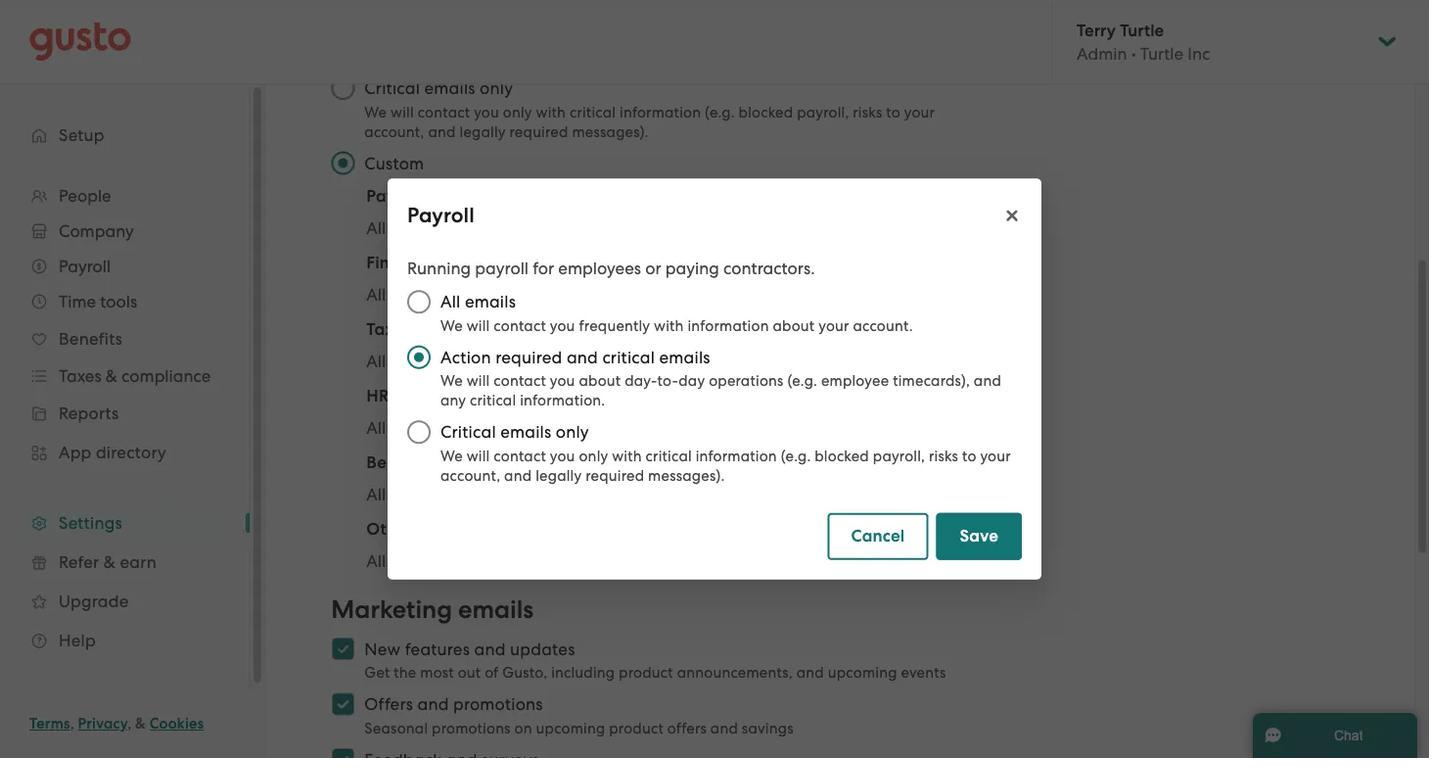 Task type: locate. For each thing, give the bounding box(es) containing it.
1 horizontal spatial critical emails only radio
[[398, 411, 441, 454]]

about down contractors.
[[773, 317, 815, 334]]

1 vertical spatial risks
[[929, 447, 959, 464]]

critical emails only radio up custom radio
[[322, 67, 365, 110]]

terms , privacy , & cookies
[[29, 715, 204, 733]]

about inside we will contact you about day-to-day operations (e.g. employee timecards), and any critical information.
[[579, 372, 621, 390]]

account, right benefits
[[441, 467, 501, 484]]

legally inside "payroll" dialog
[[536, 467, 582, 484]]

all emails down others
[[367, 551, 440, 571]]

critical up custom
[[365, 79, 420, 98]]

1 vertical spatial with
[[654, 317, 684, 334]]

Feedback and surveys checkbox
[[322, 738, 365, 758]]

marketing emails
[[331, 595, 534, 625]]

we will contact you only with critical information (e.g. blocked payroll, risks to your account, and legally required messages).
[[365, 104, 935, 141], [441, 447, 1011, 484]]

upcoming left events
[[828, 664, 898, 682]]

upcoming
[[828, 664, 898, 682], [536, 720, 606, 737]]

critical emails only
[[365, 79, 513, 98], [441, 422, 589, 442]]

0 vertical spatial promotions
[[453, 695, 543, 714]]

1 vertical spatial (e.g.
[[788, 372, 818, 390]]

0 horizontal spatial with
[[536, 104, 566, 121]]

payroll inside dialog
[[407, 203, 475, 228]]

1 horizontal spatial critical
[[441, 422, 496, 442]]

we will contact you only with critical information (e.g. blocked payroll, risks to your account, and legally required messages). inside "payroll" dialog
[[441, 447, 1011, 484]]

tax
[[367, 320, 394, 340]]

,
[[70, 715, 74, 733], [127, 715, 132, 733]]

1 horizontal spatial to
[[963, 447, 977, 464]]

1 vertical spatial your
[[819, 317, 850, 334]]

0 horizontal spatial risks
[[853, 104, 883, 121]]

we inside we will contact you about day-to-day operations (e.g. employee timecards), and any critical information.
[[441, 372, 463, 390]]

will up custom
[[391, 104, 414, 121]]

required
[[510, 123, 569, 141], [496, 347, 563, 367], [586, 467, 645, 484]]

chat
[[1335, 728, 1364, 743]]

finance and accounting
[[367, 253, 556, 273]]

all for hr and onboarding
[[367, 418, 386, 438]]

critical down the any
[[441, 422, 496, 442]]

seasonal promotions on upcoming product offers and savings
[[365, 720, 794, 737]]

all down benefits
[[367, 485, 386, 504]]

1 vertical spatial information
[[688, 317, 769, 334]]

promotions down offers and promotions
[[432, 720, 511, 737]]

1 vertical spatial we will contact you only with critical information (e.g. blocked payroll, risks to your account, and legally required messages).
[[441, 447, 1011, 484]]

1 horizontal spatial ,
[[127, 715, 132, 733]]

we right benefits
[[441, 447, 463, 464]]

0 horizontal spatial about
[[579, 372, 621, 390]]

0 horizontal spatial legally
[[460, 123, 506, 141]]

0 horizontal spatial to
[[887, 104, 901, 121]]

payroll, inside "payroll" dialog
[[873, 447, 926, 464]]

emails
[[425, 79, 476, 98], [390, 218, 440, 238], [390, 285, 440, 305], [465, 292, 516, 312], [660, 347, 711, 367], [390, 352, 440, 371], [390, 418, 440, 438], [501, 422, 552, 442], [390, 485, 440, 504], [390, 551, 440, 571], [458, 595, 534, 625]]

1 , from the left
[[70, 715, 74, 733]]

2 vertical spatial your
[[981, 447, 1011, 464]]

all emails for finance and accounting
[[367, 285, 440, 305]]

about down action required and critical emails
[[579, 372, 621, 390]]

we will contact you frequently with information about your account.
[[441, 317, 913, 334]]

offers
[[668, 720, 707, 737]]

with
[[536, 104, 566, 121], [654, 317, 684, 334], [612, 447, 642, 464]]

all emails for payroll
[[367, 218, 440, 238]]

1 vertical spatial about
[[579, 372, 621, 390]]

account, up custom
[[365, 123, 425, 141]]

1 vertical spatial messages).
[[648, 467, 725, 484]]

0 vertical spatial critical
[[365, 79, 420, 98]]

contact inside we will contact you about day-to-day operations (e.g. employee timecards), and any critical information.
[[494, 372, 546, 390]]

onboarding
[[429, 386, 523, 406]]

will down action
[[467, 372, 490, 390]]

payroll
[[367, 187, 421, 207], [407, 203, 475, 228]]

critical
[[365, 79, 420, 98], [441, 422, 496, 442]]

critical inside "payroll" dialog
[[441, 422, 496, 442]]

0 horizontal spatial your
[[819, 317, 850, 334]]

new
[[365, 640, 401, 659]]

1 horizontal spatial account,
[[441, 467, 501, 484]]

0 vertical spatial we will contact you only with critical information (e.g. blocked payroll, risks to your account, and legally required messages).
[[365, 104, 935, 141]]

cookies
[[150, 715, 204, 733]]

any
[[441, 392, 466, 409]]

&
[[135, 715, 146, 733]]

0 vertical spatial with
[[536, 104, 566, 121]]

with for custom
[[536, 104, 566, 121]]

marketing
[[331, 595, 452, 625]]

information.
[[520, 392, 606, 409]]

contact
[[418, 104, 470, 121], [494, 317, 546, 334], [494, 372, 546, 390], [494, 447, 546, 464]]

1 vertical spatial critical emails only
[[441, 422, 589, 442]]

offers
[[365, 695, 413, 714]]

benefits
[[367, 453, 431, 473]]

1 horizontal spatial about
[[773, 317, 815, 334]]

all emails down benefits
[[367, 485, 440, 504]]

1 horizontal spatial payroll,
[[873, 447, 926, 464]]

running payroll for employees or paying contractors.
[[407, 259, 815, 278]]

all emails up benefits
[[367, 418, 440, 438]]

0 horizontal spatial ,
[[70, 715, 74, 733]]

all down others
[[367, 551, 386, 571]]

0 vertical spatial risks
[[853, 104, 883, 121]]

critical
[[570, 104, 616, 121], [603, 347, 655, 367], [470, 392, 516, 409], [646, 447, 692, 464]]

all emails up the finance
[[367, 218, 440, 238]]

all
[[367, 218, 386, 238], [367, 285, 386, 305], [441, 292, 461, 312], [367, 352, 386, 371], [367, 418, 386, 438], [367, 485, 386, 504], [367, 551, 386, 571]]

0 vertical spatial critical emails only
[[365, 79, 513, 98]]

all up tax and compliance
[[441, 292, 461, 312]]

new features and updates
[[365, 640, 575, 659]]

1 horizontal spatial risks
[[929, 447, 959, 464]]

critical emails only up custom
[[365, 79, 513, 98]]

, left &
[[127, 715, 132, 733]]

0 vertical spatial your
[[905, 104, 935, 121]]

1 vertical spatial to
[[963, 447, 977, 464]]

0 vertical spatial required
[[510, 123, 569, 141]]

only
[[480, 79, 513, 98], [503, 104, 533, 121], [556, 422, 589, 442], [579, 447, 609, 464]]

1 vertical spatial upcoming
[[536, 720, 606, 737]]

all emails up compliance
[[441, 292, 516, 312]]

all emails inside "payroll" dialog
[[441, 292, 516, 312]]

contractors.
[[724, 259, 815, 278]]

action required and critical emails
[[441, 347, 711, 367]]

about
[[773, 317, 815, 334], [579, 372, 621, 390]]

1 vertical spatial payroll,
[[873, 447, 926, 464]]

to
[[887, 104, 901, 121], [963, 447, 977, 464]]

blocked
[[739, 104, 794, 121], [815, 447, 870, 464]]

payroll up 'finance and accounting'
[[407, 203, 475, 228]]

including
[[552, 664, 615, 682]]

product right the "including"
[[619, 664, 674, 682]]

product
[[619, 664, 674, 682], [609, 720, 664, 737]]

1 horizontal spatial with
[[612, 447, 642, 464]]

, left privacy link
[[70, 715, 74, 733]]

privacy link
[[78, 715, 127, 733]]

critical emails only radio down hr and onboarding on the bottom of the page
[[398, 411, 441, 454]]

upcoming right on
[[536, 720, 606, 737]]

1 vertical spatial critical emails only radio
[[398, 411, 441, 454]]

1 horizontal spatial blocked
[[815, 447, 870, 464]]

legally
[[460, 123, 506, 141], [536, 467, 582, 484]]

0 horizontal spatial critical
[[365, 79, 420, 98]]

blocked inside "payroll" dialog
[[815, 447, 870, 464]]

contact up information.
[[494, 372, 546, 390]]

0 horizontal spatial account,
[[365, 123, 425, 141]]

1 vertical spatial blocked
[[815, 447, 870, 464]]

1 vertical spatial legally
[[536, 467, 582, 484]]

accounting
[[468, 253, 556, 273]]

information
[[620, 104, 701, 121], [688, 317, 769, 334], [696, 447, 777, 464]]

0 horizontal spatial critical emails only radio
[[322, 67, 365, 110]]

0 vertical spatial account,
[[365, 123, 425, 141]]

payroll dialog
[[388, 178, 1042, 580]]

events
[[901, 664, 946, 682]]

account, inside "payroll" dialog
[[441, 467, 501, 484]]

will
[[391, 104, 414, 121], [467, 317, 490, 334], [467, 372, 490, 390], [467, 447, 490, 464]]

0 horizontal spatial blocked
[[739, 104, 794, 121]]

all down 'hr'
[[367, 418, 386, 438]]

out
[[458, 664, 481, 682]]

critical inside we will contact you about day-to-day operations (e.g. employee timecards), and any critical information.
[[470, 392, 516, 409]]

all emails down tax
[[367, 352, 440, 371]]

action
[[441, 347, 491, 367]]

account menu element
[[1052, 0, 1400, 83]]

we up the any
[[441, 372, 463, 390]]

0 vertical spatial critical emails only radio
[[322, 67, 365, 110]]

2 horizontal spatial with
[[654, 317, 684, 334]]

all up the finance
[[367, 218, 386, 238]]

running
[[407, 259, 471, 278]]

for
[[533, 259, 554, 278]]

product left "offers"
[[609, 720, 664, 737]]

promotions
[[453, 695, 543, 714], [432, 720, 511, 737]]

2 vertical spatial information
[[696, 447, 777, 464]]

we will contact you about day-to-day operations (e.g. employee timecards), and any critical information.
[[441, 372, 1002, 409]]

chat button
[[1254, 713, 1418, 758]]

promotions down of
[[453, 695, 543, 714]]

edit button
[[896, 549, 950, 573]]

0 vertical spatial payroll,
[[797, 104, 850, 121]]

0 horizontal spatial payroll,
[[797, 104, 850, 121]]

risks inside "payroll" dialog
[[929, 447, 959, 464]]

0 vertical spatial upcoming
[[828, 664, 898, 682]]

0 vertical spatial about
[[773, 317, 815, 334]]

of
[[485, 664, 499, 682]]

all for finance and accounting
[[367, 285, 386, 305]]

1 horizontal spatial legally
[[536, 467, 582, 484]]

we
[[365, 104, 387, 121], [441, 317, 463, 334], [441, 372, 463, 390], [441, 447, 463, 464]]

0 vertical spatial legally
[[460, 123, 506, 141]]

0 vertical spatial to
[[887, 104, 901, 121]]

and
[[428, 123, 456, 141], [432, 253, 464, 273], [398, 320, 430, 340], [567, 347, 598, 367], [974, 372, 1002, 390], [393, 386, 425, 406], [504, 467, 532, 484], [475, 640, 506, 659], [797, 664, 824, 682], [418, 695, 449, 714], [711, 720, 738, 737]]

1 vertical spatial critical
[[441, 422, 496, 442]]

payroll
[[475, 259, 529, 278]]

critical emails only down onboarding
[[441, 422, 589, 442]]

payroll,
[[797, 104, 850, 121], [873, 447, 926, 464]]

1 horizontal spatial upcoming
[[828, 664, 898, 682]]

0 horizontal spatial upcoming
[[536, 720, 606, 737]]

we up action
[[441, 317, 463, 334]]

your
[[905, 104, 935, 121], [819, 317, 850, 334], [981, 447, 1011, 464]]

1 vertical spatial promotions
[[432, 720, 511, 737]]

hr and onboarding
[[367, 386, 523, 406]]

all emails for tax and compliance
[[367, 352, 440, 371]]

(e.g. inside we will contact you about day-to-day operations (e.g. employee timecards), and any critical information.
[[788, 372, 818, 390]]

all emails down the finance
[[367, 285, 440, 305]]

custom
[[365, 154, 424, 173]]

1 vertical spatial product
[[609, 720, 664, 737]]

operations
[[709, 372, 784, 390]]

(e.g.
[[705, 104, 735, 121], [788, 372, 818, 390], [781, 447, 811, 464]]

blocked for critical emails only option to the left
[[739, 104, 794, 121]]

risks
[[853, 104, 883, 121], [929, 447, 959, 464]]

and inside we will contact you about day-to-day operations (e.g. employee timecards), and any critical information.
[[974, 372, 1002, 390]]

all up tax
[[367, 285, 386, 305]]

0 vertical spatial blocked
[[739, 104, 794, 121]]

1 vertical spatial account,
[[441, 467, 501, 484]]

cancel
[[852, 526, 905, 546]]

account,
[[365, 123, 425, 141], [441, 467, 501, 484]]

all emails
[[367, 218, 440, 238], [367, 285, 440, 305], [441, 292, 516, 312], [367, 352, 440, 371], [367, 418, 440, 438], [367, 485, 440, 504], [367, 551, 440, 571]]

all down tax
[[367, 352, 386, 371]]

New features and updates checkbox
[[322, 628, 365, 671]]

Critical emails only radio
[[322, 67, 365, 110], [398, 411, 441, 454]]



Task type: vqa. For each thing, say whether or not it's contained in the screenshot.
rightmost can
no



Task type: describe. For each thing, give the bounding box(es) containing it.
to-
[[658, 372, 679, 390]]

day
[[679, 372, 705, 390]]

on
[[515, 720, 532, 737]]

2 vertical spatial with
[[612, 447, 642, 464]]

0 vertical spatial product
[[619, 664, 674, 682]]

all for tax and compliance
[[367, 352, 386, 371]]

All emails radio
[[398, 280, 441, 323]]

contact down information.
[[494, 447, 546, 464]]

account.
[[853, 317, 913, 334]]

get the most out of gusto, including product announcements, and upcoming events
[[365, 664, 946, 682]]

risks for critical emails only option inside the "payroll" dialog
[[929, 447, 959, 464]]

compliance
[[434, 320, 525, 340]]

0 vertical spatial information
[[620, 104, 701, 121]]

2 horizontal spatial your
[[981, 447, 1011, 464]]

announcements,
[[677, 664, 793, 682]]

get
[[365, 664, 390, 682]]

home image
[[29, 22, 131, 61]]

employee
[[822, 372, 890, 390]]

all emails for hr and onboarding
[[367, 418, 440, 438]]

contact up custom
[[418, 104, 470, 121]]

or
[[646, 259, 662, 278]]

cancel button
[[828, 513, 929, 560]]

2 , from the left
[[127, 715, 132, 733]]

save button
[[937, 513, 1022, 560]]

will down onboarding
[[467, 447, 490, 464]]

day-
[[625, 372, 658, 390]]

0 vertical spatial messages).
[[572, 123, 649, 141]]

most
[[420, 664, 454, 682]]

to inside "payroll" dialog
[[963, 447, 977, 464]]

we up custom
[[365, 104, 387, 121]]

critical emails only radio inside "payroll" dialog
[[398, 411, 441, 454]]

others
[[367, 520, 420, 540]]

seasonal
[[365, 720, 428, 737]]

Offers and promotions checkbox
[[322, 683, 365, 726]]

you inside we will contact you about day-to-day operations (e.g. employee timecards), and any critical information.
[[550, 372, 575, 390]]

blocked for critical emails only option inside the "payroll" dialog
[[815, 447, 870, 464]]

all for payroll
[[367, 218, 386, 238]]

employees
[[559, 259, 642, 278]]

all inside "payroll" dialog
[[441, 292, 461, 312]]

hr
[[367, 386, 389, 406]]

finance
[[367, 253, 428, 273]]

0 vertical spatial (e.g.
[[705, 104, 735, 121]]

gusto,
[[503, 664, 548, 682]]

privacy
[[78, 715, 127, 733]]

1 vertical spatial required
[[496, 347, 563, 367]]

offers and promotions
[[365, 695, 543, 714]]

payroll down custom
[[367, 187, 421, 207]]

1 horizontal spatial your
[[905, 104, 935, 121]]

updates
[[510, 640, 575, 659]]

critical emails only inside "payroll" dialog
[[441, 422, 589, 442]]

paying
[[666, 259, 720, 278]]

save
[[960, 526, 999, 546]]

cookies button
[[150, 712, 204, 735]]

terms link
[[29, 715, 70, 733]]

Custom radio
[[322, 142, 365, 185]]

2 vertical spatial (e.g.
[[781, 447, 811, 464]]

the
[[394, 664, 417, 682]]

all emails for benefits
[[367, 485, 440, 504]]

messages). inside "payroll" dialog
[[648, 467, 725, 484]]

frequently
[[579, 317, 651, 334]]

features
[[405, 640, 470, 659]]

tax and compliance
[[367, 320, 525, 340]]

timecards),
[[893, 372, 970, 390]]

edit
[[919, 551, 950, 571]]

with for we will contact you about day-to-day operations (e.g. employee timecards), and any critical information.
[[654, 317, 684, 334]]

all for benefits
[[367, 485, 386, 504]]

savings
[[742, 720, 794, 737]]

contact down payroll
[[494, 317, 546, 334]]

will inside we will contact you about day-to-day operations (e.g. employee timecards), and any critical information.
[[467, 372, 490, 390]]

terms
[[29, 715, 70, 733]]

risks for critical emails only option to the left
[[853, 104, 883, 121]]

will up action
[[467, 317, 490, 334]]

2 vertical spatial required
[[586, 467, 645, 484]]

Action required and critical emails radio
[[398, 336, 441, 379]]



